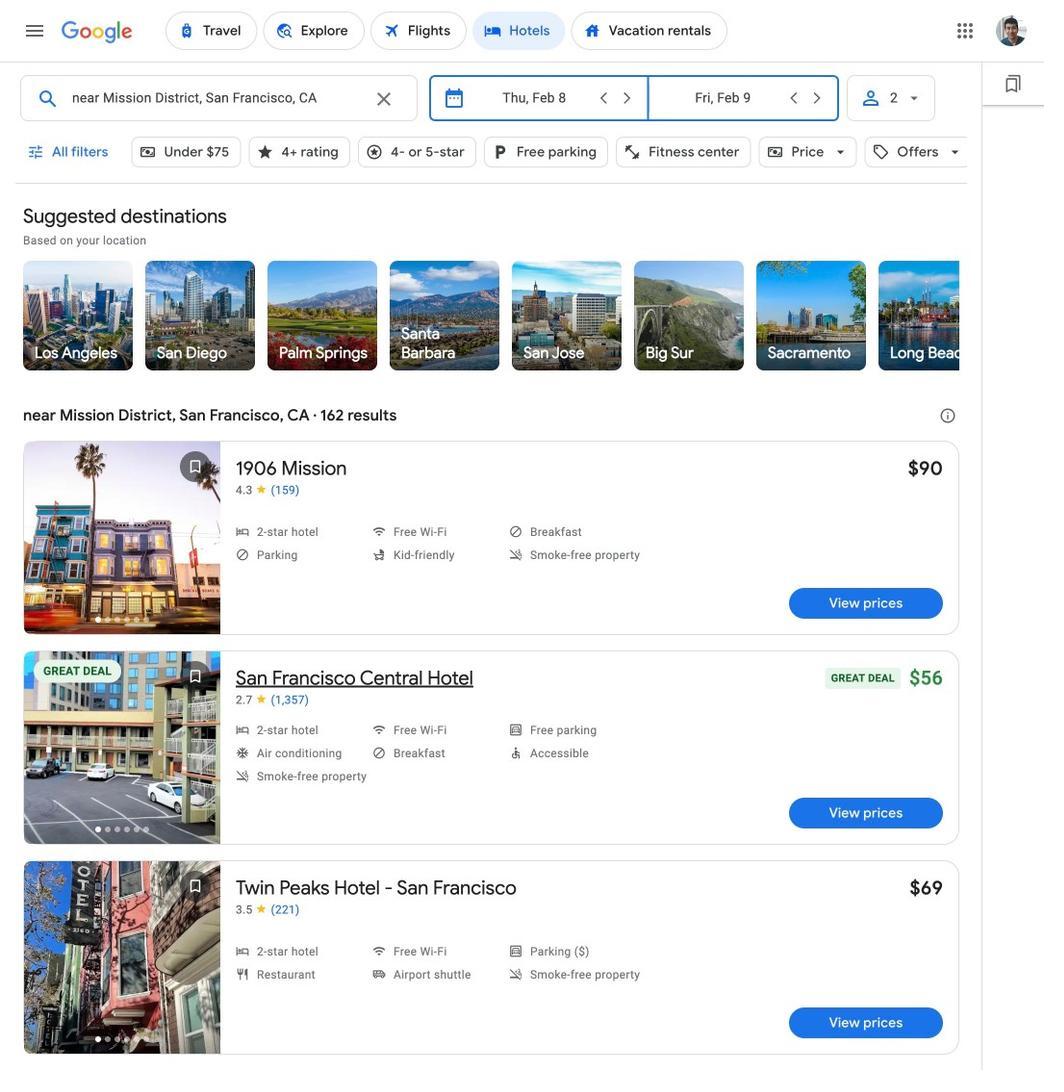Task type: describe. For each thing, give the bounding box(es) containing it.
Check-in text field
[[477, 76, 592, 120]]

3.5 out of 5 stars from 221 reviews image
[[236, 903, 300, 917]]

photos list for the save san francisco central hotel to collection image
[[21, 649, 223, 863]]

photo 1 image for save twin peaks hotel - san francisco to collection image
[[24, 861, 220, 1054]]

next image for save twin peaks hotel - san francisco to collection image
[[172, 938, 218, 985]]

save twin peaks hotel - san francisco to collection image
[[172, 863, 218, 909]]

4.3 out of 5 stars from 159 reviews image
[[236, 483, 300, 498]]

photo 1 image for "save 1906 mission to collection" icon
[[24, 442, 220, 634]]

2.7 out of 5 stars from 1,357 reviews image
[[236, 693, 309, 707]]



Task type: vqa. For each thing, say whether or not it's contained in the screenshot.
'Search Labs' image
no



Task type: locate. For each thing, give the bounding box(es) containing it.
learn more about these results image
[[925, 393, 971, 439]]

3 next image from the top
[[172, 938, 218, 985]]

photos list
[[24, 442, 220, 653], [21, 649, 223, 863], [24, 861, 220, 1070]]

back image for save twin peaks hotel - san francisco to collection image photo 1
[[26, 938, 72, 985]]

save san francisco central hotel to collection image
[[172, 653, 218, 700]]

2 vertical spatial next image
[[172, 938, 218, 985]]

next image down "save 1906 mission to collection" icon
[[172, 519, 218, 565]]

filters form
[[15, 62, 972, 194]]

back image
[[26, 729, 72, 775], [26, 938, 72, 985]]

0 vertical spatial photo 1 image
[[24, 442, 220, 634]]

save 1906 mission to collection image
[[172, 444, 218, 490]]

back image
[[26, 519, 72, 565]]

next image
[[172, 519, 218, 565], [172, 729, 218, 775], [172, 938, 218, 985]]

1 back image from the top
[[26, 729, 72, 775]]

1 vertical spatial back image
[[26, 938, 72, 985]]

photos list for save twin peaks hotel - san francisco to collection image
[[24, 861, 220, 1070]]

next image down the save san francisco central hotel to collection image
[[172, 729, 218, 775]]

photos list for "save 1906 mission to collection" icon
[[24, 442, 220, 653]]

2 vertical spatial photo 1 image
[[24, 861, 220, 1054]]

0 vertical spatial next image
[[172, 519, 218, 565]]

1 vertical spatial next image
[[172, 729, 218, 775]]

photo 1 image
[[24, 442, 220, 634], [21, 649, 223, 847], [24, 861, 220, 1054]]

1 next image from the top
[[172, 519, 218, 565]]

back image for photo 1 for the save san francisco central hotel to collection image
[[26, 729, 72, 775]]

Search for places, hotels and more text field
[[71, 76, 361, 120]]

Check-out text field
[[665, 76, 781, 120]]

next image down save twin peaks hotel - san francisco to collection image
[[172, 938, 218, 985]]

photo 1 image for the save san francisco central hotel to collection image
[[21, 649, 223, 847]]

1 vertical spatial photo 1 image
[[21, 649, 223, 847]]

next image for the save san francisco central hotel to collection image
[[172, 729, 218, 775]]

2 back image from the top
[[26, 938, 72, 985]]

main menu image
[[23, 19, 46, 42]]

clear image
[[372, 88, 396, 111]]

2 next image from the top
[[172, 729, 218, 775]]

0 vertical spatial back image
[[26, 729, 72, 775]]

next image for "save 1906 mission to collection" icon
[[172, 519, 218, 565]]



